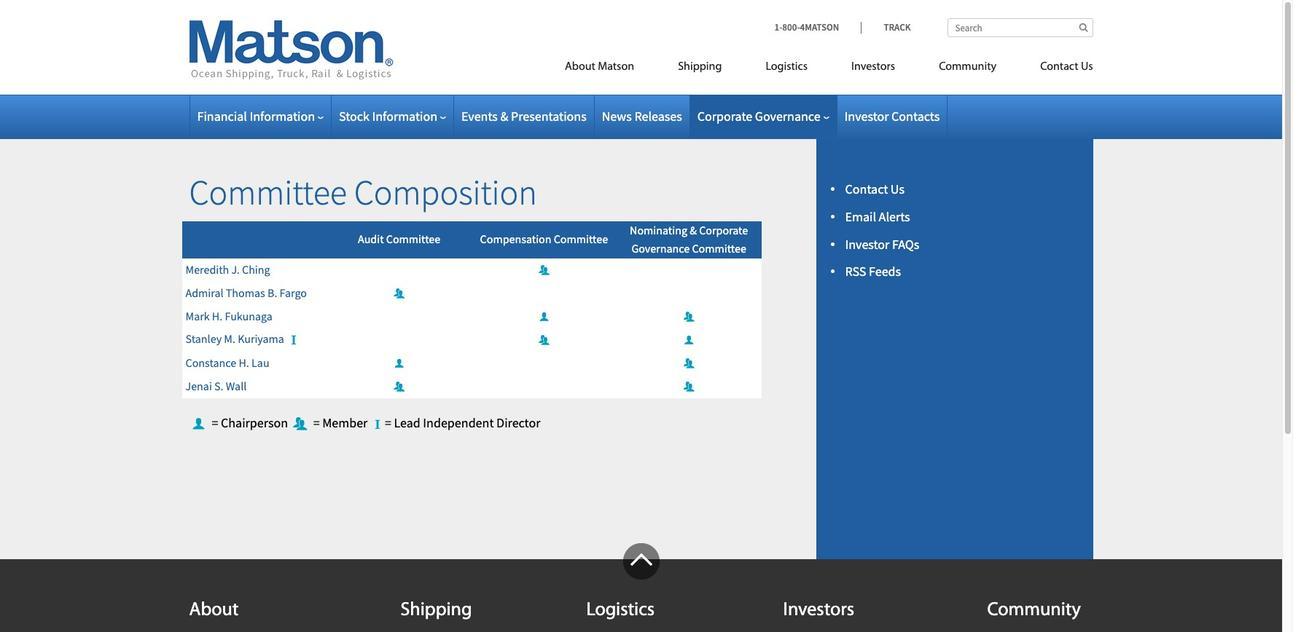 Task type: vqa. For each thing, say whether or not it's contained in the screenshot.
right =
yes



Task type: describe. For each thing, give the bounding box(es) containing it.
fargo
[[280, 286, 307, 300]]

0 horizontal spatial contact
[[845, 181, 888, 198]]

& for events
[[500, 108, 508, 125]]

about for about
[[189, 601, 239, 621]]

jenai
[[186, 379, 212, 394]]

track
[[884, 21, 911, 34]]

news releases link
[[602, 108, 682, 125]]

wall
[[226, 379, 247, 394]]

0 horizontal spatial logistics
[[587, 601, 655, 621]]

constance h. lau
[[186, 356, 269, 370]]

& for nominating
[[690, 223, 697, 237]]

independent
[[423, 415, 494, 432]]

corporate governance
[[698, 108, 821, 125]]

community link
[[917, 54, 1019, 84]]

events & presentations link
[[461, 108, 587, 125]]

events
[[461, 108, 498, 125]]

fukunaga
[[225, 309, 273, 324]]

search image
[[1079, 23, 1088, 32]]

member image for admiral thomas b. fargo
[[392, 285, 407, 299]]

1-
[[775, 21, 783, 34]]

footer containing about
[[0, 544, 1282, 633]]

financial information
[[197, 108, 315, 125]]

investor faqs link
[[845, 236, 920, 253]]

presentations
[[511, 108, 587, 125]]

email alerts
[[845, 208, 910, 225]]

contact us inside top menu "navigation"
[[1040, 61, 1093, 73]]

information for stock information
[[372, 108, 437, 125]]

nominating & corporate governance committee link
[[630, 223, 748, 256]]

community inside footer
[[988, 601, 1081, 621]]

information for financial information
[[250, 108, 315, 125]]

shipping link
[[656, 54, 744, 84]]

contact inside top menu "navigation"
[[1040, 61, 1079, 73]]

investors inside footer
[[783, 601, 855, 621]]

j.
[[231, 262, 240, 277]]

committee composition
[[189, 171, 537, 214]]

about matson
[[565, 61, 634, 73]]

chairperson
[[221, 415, 288, 432]]

800-
[[783, 21, 800, 34]]

admiral
[[186, 286, 224, 300]]

member image for jenai s. wall
[[392, 378, 407, 393]]

meredith  j.  ching link
[[186, 262, 270, 277]]

rss
[[845, 263, 866, 280]]

financial information link
[[197, 108, 324, 125]]

jenai s. wall link
[[186, 379, 247, 394]]

shipping inside top menu "navigation"
[[678, 61, 722, 73]]

stock
[[339, 108, 370, 125]]

1 vertical spatial chairperson image
[[392, 355, 407, 369]]

stock information
[[339, 108, 437, 125]]

email alerts link
[[845, 208, 910, 225]]

kuriyama
[[238, 331, 284, 346]]

nominating & corporate governance committee
[[630, 223, 748, 256]]

investors link
[[830, 54, 917, 84]]

= for = member
[[313, 415, 320, 432]]

news
[[602, 108, 632, 125]]

lead
[[394, 415, 421, 432]]

audit
[[358, 232, 384, 247]]

meredith  j.  ching
[[186, 262, 270, 277]]

contacts
[[892, 108, 940, 125]]

mark h. fukunaga
[[186, 309, 273, 324]]

admiral thomas b. fargo
[[186, 286, 307, 300]]

nominating
[[630, 223, 688, 237]]

governance inside nominating & corporate governance committee
[[632, 241, 690, 256]]

audit committee link
[[358, 232, 441, 247]]

1 horizontal spatial chairperson image
[[682, 331, 696, 346]]

meredith
[[186, 262, 229, 277]]

1-800-4matson
[[775, 21, 839, 34]]

faqs
[[892, 236, 920, 253]]

compensation
[[480, 232, 552, 247]]

rss feeds link
[[845, 263, 901, 280]]

logistics link
[[744, 54, 830, 84]]



Task type: locate. For each thing, give the bounding box(es) containing it.
information right financial
[[250, 108, 315, 125]]

0 vertical spatial chairperson image
[[682, 331, 696, 346]]

logistics
[[766, 61, 808, 73], [587, 601, 655, 621]]

footer
[[0, 544, 1282, 633]]

about matson link
[[543, 54, 656, 84]]

1 information from the left
[[250, 108, 315, 125]]

0 vertical spatial corporate
[[698, 108, 753, 125]]

0 vertical spatial about
[[565, 61, 596, 73]]

shipping inside footer
[[401, 601, 472, 621]]

contact down 'search' search box
[[1040, 61, 1079, 73]]

about inside top menu "navigation"
[[565, 61, 596, 73]]

1-800-4matson link
[[775, 21, 861, 34]]

0 vertical spatial contact us link
[[1019, 54, 1093, 84]]

0 horizontal spatial h.
[[212, 309, 223, 324]]

3 = from the left
[[385, 415, 391, 432]]

matson
[[598, 61, 634, 73]]

0 vertical spatial us
[[1081, 61, 1093, 73]]

investor contacts link
[[845, 108, 940, 125]]

stock information link
[[339, 108, 446, 125]]

committee inside nominating & corporate governance committee
[[692, 241, 746, 256]]

1 horizontal spatial &
[[690, 223, 697, 237]]

corporate governance link
[[698, 108, 829, 125]]

0 vertical spatial governance
[[755, 108, 821, 125]]

= left member
[[313, 415, 320, 432]]

2 vertical spatial member image
[[392, 378, 407, 393]]

h. for fukunaga
[[212, 309, 223, 324]]

0 vertical spatial h.
[[212, 309, 223, 324]]

0 horizontal spatial governance
[[632, 241, 690, 256]]

compensation committee
[[480, 232, 608, 247]]

us
[[1081, 61, 1093, 73], [891, 181, 905, 198]]

about
[[565, 61, 596, 73], [189, 601, 239, 621]]

about inside footer
[[189, 601, 239, 621]]

chairperson image
[[537, 308, 551, 323]]

mark h. fukunaga link
[[186, 309, 273, 324]]

1 horizontal spatial =
[[313, 415, 320, 432]]

corporate inside nominating & corporate governance committee
[[699, 223, 748, 237]]

community inside community link
[[939, 61, 997, 73]]

h. left lau
[[239, 356, 249, 370]]

1 vertical spatial logistics
[[587, 601, 655, 621]]

0 vertical spatial investor
[[845, 108, 889, 125]]

thomas
[[226, 286, 265, 300]]

1 vertical spatial about
[[189, 601, 239, 621]]

stanley
[[186, 331, 222, 346]]

member image
[[392, 285, 407, 299], [682, 308, 696, 323], [392, 378, 407, 393]]

composition
[[354, 171, 537, 214]]

constance h. lau link
[[186, 356, 269, 370]]

0 vertical spatial shipping
[[678, 61, 722, 73]]

investor contacts
[[845, 108, 940, 125]]

lau
[[252, 356, 269, 370]]

1 horizontal spatial contact us
[[1040, 61, 1093, 73]]

investor for investor faqs
[[845, 236, 890, 253]]

0 horizontal spatial contact us
[[845, 181, 905, 198]]

1 vertical spatial us
[[891, 181, 905, 198]]

0 horizontal spatial =
[[212, 415, 218, 432]]

community
[[939, 61, 997, 73], [988, 601, 1081, 621]]

1 horizontal spatial contact
[[1040, 61, 1079, 73]]

= chairperson
[[212, 415, 288, 432]]

top menu navigation
[[499, 54, 1093, 84]]

1 horizontal spatial governance
[[755, 108, 821, 125]]

shipping
[[678, 61, 722, 73], [401, 601, 472, 621]]

us up alerts
[[891, 181, 905, 198]]

about for about matson
[[565, 61, 596, 73]]

1 horizontal spatial information
[[372, 108, 437, 125]]

& right events
[[500, 108, 508, 125]]

1 = from the left
[[212, 415, 218, 432]]

contact us link
[[1019, 54, 1093, 84], [845, 181, 905, 198]]

governance down nominating
[[632, 241, 690, 256]]

0 horizontal spatial information
[[250, 108, 315, 125]]

1 horizontal spatial logistics
[[766, 61, 808, 73]]

us inside top menu "navigation"
[[1081, 61, 1093, 73]]

1 horizontal spatial shipping
[[678, 61, 722, 73]]

1 vertical spatial corporate
[[699, 223, 748, 237]]

alerts
[[879, 208, 910, 225]]

member image
[[537, 261, 551, 276], [537, 331, 551, 346], [682, 355, 696, 369], [682, 378, 696, 393]]

governance
[[755, 108, 821, 125], [632, 241, 690, 256]]

audit committee
[[358, 232, 441, 247]]

= lead independent director
[[385, 415, 541, 432]]

0 vertical spatial investors
[[852, 61, 895, 73]]

= for = lead independent director
[[385, 415, 391, 432]]

1 vertical spatial contact us
[[845, 181, 905, 198]]

contact us up email alerts link
[[845, 181, 905, 198]]

2 = from the left
[[313, 415, 320, 432]]

mark
[[186, 309, 210, 324]]

0 horizontal spatial about
[[189, 601, 239, 621]]

1 vertical spatial contact us link
[[845, 181, 905, 198]]

0 vertical spatial logistics
[[766, 61, 808, 73]]

1 vertical spatial h.
[[239, 356, 249, 370]]

releases
[[635, 108, 682, 125]]

0 vertical spatial member image
[[392, 285, 407, 299]]

0 horizontal spatial us
[[891, 181, 905, 198]]

investor up rss feeds link
[[845, 236, 890, 253]]

director
[[497, 415, 541, 432]]

feeds
[[869, 263, 901, 280]]

&
[[500, 108, 508, 125], [690, 223, 697, 237]]

corporate down shipping link
[[698, 108, 753, 125]]

admiral thomas b. fargo link
[[186, 286, 307, 300]]

stanley m. kuriyama
[[186, 331, 287, 346]]

us down search 'icon'
[[1081, 61, 1093, 73]]

back to top image
[[623, 544, 659, 580]]

investor faqs
[[845, 236, 920, 253]]

jenai s. wall
[[186, 379, 247, 394]]

constance
[[186, 356, 236, 370]]

=
[[212, 415, 218, 432], [313, 415, 320, 432], [385, 415, 391, 432]]

stanley m. kuriyama link
[[186, 331, 287, 346]]

logistics down back to top 'image'
[[587, 601, 655, 621]]

governance down logistics link
[[755, 108, 821, 125]]

0 horizontal spatial &
[[500, 108, 508, 125]]

= for = chairperson
[[212, 415, 218, 432]]

= left lead
[[385, 415, 391, 432]]

matson image
[[189, 20, 393, 80]]

= member
[[313, 415, 368, 432]]

contact us
[[1040, 61, 1093, 73], [845, 181, 905, 198]]

investors inside top menu "navigation"
[[852, 61, 895, 73]]

h.
[[212, 309, 223, 324], [239, 356, 249, 370]]

0 horizontal spatial shipping
[[401, 601, 472, 621]]

information
[[250, 108, 315, 125], [372, 108, 437, 125]]

news releases
[[602, 108, 682, 125]]

ching
[[242, 262, 270, 277]]

0 vertical spatial contact
[[1040, 61, 1079, 73]]

0 vertical spatial contact us
[[1040, 61, 1093, 73]]

1 vertical spatial investor
[[845, 236, 890, 253]]

None search field
[[947, 18, 1093, 37]]

b.
[[268, 286, 277, 300]]

0 vertical spatial &
[[500, 108, 508, 125]]

s.
[[214, 379, 224, 394]]

corporate right nominating
[[699, 223, 748, 237]]

corporate
[[698, 108, 753, 125], [699, 223, 748, 237]]

1 horizontal spatial h.
[[239, 356, 249, 370]]

& inside nominating & corporate governance committee
[[690, 223, 697, 237]]

1 horizontal spatial contact us link
[[1019, 54, 1093, 84]]

& right nominating
[[690, 223, 697, 237]]

investors
[[852, 61, 895, 73], [783, 601, 855, 621]]

1 vertical spatial investors
[[783, 601, 855, 621]]

investor down 'investors' link
[[845, 108, 889, 125]]

m.
[[224, 331, 235, 346]]

0 horizontal spatial chairperson image
[[392, 355, 407, 369]]

committee
[[189, 171, 347, 214], [386, 232, 441, 247], [554, 232, 608, 247], [692, 241, 746, 256]]

contact us link down search 'icon'
[[1019, 54, 1093, 84]]

1 horizontal spatial us
[[1081, 61, 1093, 73]]

investor for investor contacts
[[845, 108, 889, 125]]

information right the stock
[[372, 108, 437, 125]]

h. for lau
[[239, 356, 249, 370]]

member
[[322, 415, 368, 432]]

contact up email
[[845, 181, 888, 198]]

1 vertical spatial contact
[[845, 181, 888, 198]]

logistics inside top menu "navigation"
[[766, 61, 808, 73]]

2 information from the left
[[372, 108, 437, 125]]

1 vertical spatial community
[[988, 601, 1081, 621]]

financial
[[197, 108, 247, 125]]

email
[[845, 208, 876, 225]]

4matson
[[800, 21, 839, 34]]

contact us down search 'icon'
[[1040, 61, 1093, 73]]

contact us link up email alerts link
[[845, 181, 905, 198]]

contact
[[1040, 61, 1079, 73], [845, 181, 888, 198]]

logistics down 800-
[[766, 61, 808, 73]]

1 vertical spatial member image
[[682, 308, 696, 323]]

= down jenai s. wall 'link'
[[212, 415, 218, 432]]

compensation committee link
[[480, 232, 608, 247]]

h. right mark at the left
[[212, 309, 223, 324]]

events & presentations
[[461, 108, 587, 125]]

0 vertical spatial community
[[939, 61, 997, 73]]

2 horizontal spatial =
[[385, 415, 391, 432]]

chairperson image
[[682, 331, 696, 346], [392, 355, 407, 369]]

1 vertical spatial &
[[690, 223, 697, 237]]

Search search field
[[947, 18, 1093, 37]]

1 vertical spatial governance
[[632, 241, 690, 256]]

track link
[[861, 21, 911, 34]]

rss feeds
[[845, 263, 901, 280]]

1 vertical spatial shipping
[[401, 601, 472, 621]]

1 horizontal spatial about
[[565, 61, 596, 73]]

0 horizontal spatial contact us link
[[845, 181, 905, 198]]



